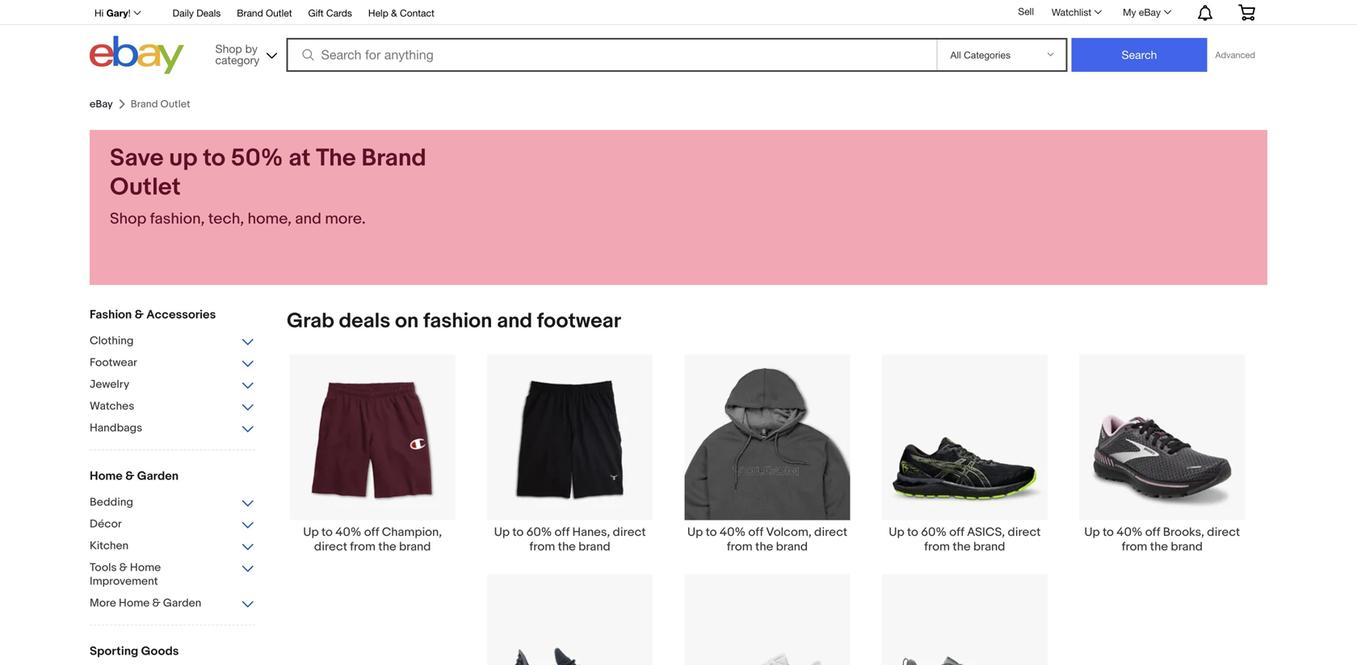 Task type: describe. For each thing, give the bounding box(es) containing it.
watchlist
[[1052, 6, 1092, 18]]

to for up to 40% off champion, direct from the brand
[[322, 525, 333, 540]]

footwear
[[90, 356, 137, 370]]

gift cards
[[308, 7, 352, 19]]

the for champion,
[[378, 540, 396, 554]]

the for asics,
[[953, 540, 971, 554]]

clothing footwear jewelry watches handbags
[[90, 334, 142, 435]]

goods
[[141, 645, 179, 659]]

fashion,
[[150, 210, 205, 229]]

clothing button
[[90, 334, 255, 350]]

my ebay
[[1123, 6, 1161, 18]]

brand for volcom,
[[776, 540, 808, 554]]

up to 60% off asics, direct from the brand link
[[866, 354, 1064, 554]]

ebay inside save up to 50% at the brand outlet main content
[[90, 98, 113, 110]]

tools
[[90, 562, 117, 575]]

save up to 50% at the brand outlet main content
[[77, 91, 1281, 666]]

to for up to 40% off brooks, direct from the brand
[[1103, 525, 1114, 540]]

at
[[289, 144, 311, 173]]

brand for asics,
[[974, 540, 1005, 554]]

direct for up to 40% off volcom, direct from the brand
[[814, 525, 848, 540]]

sell
[[1018, 6, 1034, 17]]

40% for volcom,
[[720, 525, 746, 540]]

account navigation
[[86, 0, 1268, 25]]

off for champion,
[[364, 525, 379, 540]]

none submit inside shop by category banner
[[1072, 38, 1207, 72]]

up to 60% off hanes, direct from the brand link
[[471, 354, 669, 554]]

fashion
[[90, 308, 132, 322]]

grab
[[287, 309, 334, 334]]

help & contact link
[[368, 5, 434, 23]]

sporting
[[90, 645, 138, 659]]

advanced
[[1216, 50, 1256, 60]]

gary
[[106, 7, 128, 19]]

from for volcom,
[[727, 540, 753, 554]]

more home & garden button
[[90, 597, 255, 612]]

up to 40% off brooks, direct from the brand link
[[1064, 354, 1261, 554]]

direct for up to 40% off champion, direct from the brand
[[314, 540, 347, 554]]

from for brooks,
[[1122, 540, 1148, 554]]

footwear button
[[90, 356, 255, 372]]

to for up to 40% off volcom, direct from the brand
[[706, 525, 717, 540]]

up for up to 60% off asics, direct from the brand
[[889, 525, 905, 540]]

the for hanes,
[[558, 540, 576, 554]]

hi gary !
[[95, 7, 131, 19]]

& for home
[[125, 469, 134, 484]]

up for up to 40% off champion, direct from the brand
[[303, 525, 319, 540]]

the for volcom,
[[755, 540, 773, 554]]

ebay inside account navigation
[[1139, 6, 1161, 18]]

fashion & accessories
[[90, 308, 216, 322]]

60% for asics,
[[921, 525, 947, 540]]

Search for anything text field
[[289, 40, 934, 70]]

kitchen
[[90, 540, 129, 553]]

watches
[[90, 400, 134, 414]]

décor button
[[90, 518, 255, 533]]

brand inside save up to 50% at the brand outlet shop fashion, tech, home, and more.
[[361, 144, 426, 173]]

1 vertical spatial home
[[130, 562, 161, 575]]

to for up to 60% off asics, direct from the brand
[[907, 525, 919, 540]]

up to 40% off volcom, direct from the brand link
[[669, 354, 866, 554]]

brooks,
[[1163, 525, 1205, 540]]

on
[[395, 309, 419, 334]]

shop by category
[[215, 42, 260, 67]]

brand for brooks,
[[1171, 540, 1203, 554]]

sporting goods
[[90, 645, 179, 659]]

champion,
[[382, 525, 442, 540]]

shop inside shop by category
[[215, 42, 242, 55]]

0 vertical spatial garden
[[137, 469, 179, 484]]

off for brooks,
[[1145, 525, 1160, 540]]

from for hanes,
[[530, 540, 555, 554]]

hi
[[95, 7, 104, 19]]

up for up to 40% off volcom, direct from the brand
[[687, 525, 703, 540]]

and inside save up to 50% at the brand outlet shop fashion, tech, home, and more.
[[295, 210, 321, 229]]

up to 40% off champion, direct from the brand
[[303, 525, 442, 554]]

deals
[[197, 7, 221, 19]]

garden inside bedding décor kitchen tools & home improvement more home & garden
[[163, 597, 201, 611]]

up to 40% off champion, direct from the brand link
[[274, 354, 471, 554]]

50%
[[231, 144, 283, 173]]

the for brooks,
[[1150, 540, 1168, 554]]

brand for hanes,
[[579, 540, 611, 554]]

0 vertical spatial home
[[90, 469, 123, 484]]

up for up to 60% off hanes, direct from the brand
[[494, 525, 510, 540]]

jewelry button
[[90, 378, 255, 393]]

sell link
[[1011, 6, 1041, 17]]

volcom,
[[766, 525, 812, 540]]

up to 60% off asics, direct from the brand
[[889, 525, 1041, 554]]

save
[[110, 144, 164, 173]]

shop by category banner
[[86, 0, 1268, 78]]

the
[[316, 144, 356, 173]]

& down tools & home improvement dropdown button on the left bottom of the page
[[152, 597, 160, 611]]

advanced link
[[1207, 39, 1264, 71]]



Task type: vqa. For each thing, say whether or not it's contained in the screenshot.
Funko
no



Task type: locate. For each thing, give the bounding box(es) containing it.
2 60% from the left
[[921, 525, 947, 540]]

tech,
[[208, 210, 244, 229]]

brand inside up to 60% off asics, direct from the brand
[[974, 540, 1005, 554]]

1 up from the left
[[303, 525, 319, 540]]

brand outlet
[[237, 7, 292, 19]]

from inside up to 40% off champion, direct from the brand
[[350, 540, 376, 554]]

handbags
[[90, 422, 142, 435]]

3 the from the left
[[755, 540, 773, 554]]

shop
[[215, 42, 242, 55], [110, 210, 146, 229]]

4 the from the left
[[953, 540, 971, 554]]

40% inside "up to 40% off brooks, direct from the brand"
[[1117, 525, 1143, 540]]

from left hanes, at the left bottom of the page
[[530, 540, 555, 554]]

40% for champion,
[[336, 525, 361, 540]]

2 the from the left
[[558, 540, 576, 554]]

0 horizontal spatial outlet
[[110, 173, 181, 202]]

direct inside up to 60% off asics, direct from the brand
[[1008, 525, 1041, 540]]

to inside up to 40% off champion, direct from the brand
[[322, 525, 333, 540]]

off left brooks,
[[1145, 525, 1160, 540]]

ebay link
[[90, 98, 113, 110]]

from inside up to 60% off hanes, direct from the brand
[[530, 540, 555, 554]]

bedding button
[[90, 496, 255, 511]]

1 vertical spatial and
[[497, 309, 533, 334]]

direct inside up to 40% off volcom, direct from the brand
[[814, 525, 848, 540]]

gift
[[308, 7, 324, 19]]

60% left hanes, at the left bottom of the page
[[526, 525, 552, 540]]

5 the from the left
[[1150, 540, 1168, 554]]

off inside up to 60% off asics, direct from the brand
[[950, 525, 965, 540]]

0 vertical spatial outlet
[[266, 7, 292, 19]]

4 brand from the left
[[974, 540, 1005, 554]]

outlet inside brand outlet link
[[266, 7, 292, 19]]

kitchen button
[[90, 540, 255, 555]]

home down kitchen dropdown button
[[130, 562, 161, 575]]

brand inside "up to 40% off brooks, direct from the brand"
[[1171, 540, 1203, 554]]

40% inside up to 40% off champion, direct from the brand
[[336, 525, 361, 540]]

to inside save up to 50% at the brand outlet shop fashion, tech, home, and more.
[[203, 144, 226, 173]]

garden up bedding dropdown button
[[137, 469, 179, 484]]

up to 40% off volcom, direct from the brand
[[687, 525, 848, 554]]

from inside up to 40% off volcom, direct from the brand
[[727, 540, 753, 554]]

list inside save up to 50% at the brand outlet main content
[[267, 354, 1268, 666]]

direct for up to 60% off hanes, direct from the brand
[[613, 525, 646, 540]]

0 vertical spatial ebay
[[1139, 6, 1161, 18]]

from left volcom, on the bottom
[[727, 540, 753, 554]]

the inside up to 60% off asics, direct from the brand
[[953, 540, 971, 554]]

up inside "up to 40% off brooks, direct from the brand"
[[1085, 525, 1100, 540]]

60% inside up to 60% off asics, direct from the brand
[[921, 525, 947, 540]]

from left asics,
[[925, 540, 950, 554]]

décor
[[90, 518, 122, 532]]

daily deals link
[[173, 5, 221, 23]]

direct inside up to 60% off hanes, direct from the brand
[[613, 525, 646, 540]]

shop by category button
[[208, 36, 281, 71]]

60%
[[526, 525, 552, 540], [921, 525, 947, 540]]

grab deals on fashion and footwear
[[287, 309, 621, 334]]

off left the champion,
[[364, 525, 379, 540]]

to inside up to 40% off volcom, direct from the brand
[[706, 525, 717, 540]]

home up bedding
[[90, 469, 123, 484]]

my ebay link
[[1114, 2, 1179, 22]]

direct inside "up to 40% off brooks, direct from the brand"
[[1207, 525, 1240, 540]]

improvement
[[90, 575, 158, 589]]

brand for champion,
[[399, 540, 431, 554]]

2 40% from the left
[[720, 525, 746, 540]]

up for up to 40% off brooks, direct from the brand
[[1085, 525, 1100, 540]]

the inside "up to 40% off brooks, direct from the brand"
[[1150, 540, 1168, 554]]

3 up from the left
[[687, 525, 703, 540]]

save up to 50% at the brand outlet shop fashion, tech, home, and more.
[[110, 144, 426, 229]]

5 from from the left
[[1122, 540, 1148, 554]]

off inside up to 60% off hanes, direct from the brand
[[555, 525, 570, 540]]

up to 60% off hanes, direct from the brand
[[494, 525, 646, 554]]

0 horizontal spatial 60%
[[526, 525, 552, 540]]

shop left 'by'
[[215, 42, 242, 55]]

1 brand from the left
[[399, 540, 431, 554]]

shop left fashion, on the left top of page
[[110, 210, 146, 229]]

& right help
[[391, 7, 397, 19]]

jewelry
[[90, 378, 129, 392]]

the inside up to 40% off champion, direct from the brand
[[378, 540, 396, 554]]

3 brand from the left
[[776, 540, 808, 554]]

& for fashion
[[135, 308, 144, 322]]

off left asics,
[[950, 525, 965, 540]]

to inside up to 60% off asics, direct from the brand
[[907, 525, 919, 540]]

3 from from the left
[[727, 540, 753, 554]]

home down improvement
[[119, 597, 150, 611]]

5 brand from the left
[[1171, 540, 1203, 554]]

!
[[128, 7, 131, 19]]

0 horizontal spatial ebay
[[90, 98, 113, 110]]

0 vertical spatial and
[[295, 210, 321, 229]]

1 vertical spatial garden
[[163, 597, 201, 611]]

daily
[[173, 7, 194, 19]]

40%
[[336, 525, 361, 540], [720, 525, 746, 540], [1117, 525, 1143, 540]]

and
[[295, 210, 321, 229], [497, 309, 533, 334]]

footwear
[[537, 309, 621, 334]]

brand up 'by'
[[237, 7, 263, 19]]

outlet up fashion, on the left top of page
[[110, 173, 181, 202]]

2 horizontal spatial 40%
[[1117, 525, 1143, 540]]

direct inside up to 40% off champion, direct from the brand
[[314, 540, 347, 554]]

home
[[90, 469, 123, 484], [130, 562, 161, 575], [119, 597, 150, 611]]

more
[[90, 597, 116, 611]]

0 horizontal spatial 40%
[[336, 525, 361, 540]]

to for up to 60% off hanes, direct from the brand
[[513, 525, 524, 540]]

brand
[[237, 7, 263, 19], [361, 144, 426, 173]]

& inside account navigation
[[391, 7, 397, 19]]

up inside up to 60% off asics, direct from the brand
[[889, 525, 905, 540]]

from inside "up to 40% off brooks, direct from the brand"
[[1122, 540, 1148, 554]]

1 from from the left
[[350, 540, 376, 554]]

off inside up to 40% off volcom, direct from the brand
[[748, 525, 763, 540]]

ebay right my
[[1139, 6, 1161, 18]]

contact
[[400, 7, 434, 19]]

5 up from the left
[[1085, 525, 1100, 540]]

1 vertical spatial shop
[[110, 210, 146, 229]]

to
[[203, 144, 226, 173], [322, 525, 333, 540], [513, 525, 524, 540], [706, 525, 717, 540], [907, 525, 919, 540], [1103, 525, 1114, 540]]

watches button
[[90, 400, 255, 415]]

up inside up to 40% off volcom, direct from the brand
[[687, 525, 703, 540]]

help
[[368, 7, 388, 19]]

ebay
[[1139, 6, 1161, 18], [90, 98, 113, 110]]

your shopping cart image
[[1238, 4, 1256, 20]]

tools & home improvement button
[[90, 562, 255, 591]]

60% left asics,
[[921, 525, 947, 540]]

up
[[303, 525, 319, 540], [494, 525, 510, 540], [687, 525, 703, 540], [889, 525, 905, 540], [1085, 525, 1100, 540]]

1 vertical spatial outlet
[[110, 173, 181, 202]]

home & garden
[[90, 469, 179, 484]]

3 off from the left
[[748, 525, 763, 540]]

clothing
[[90, 334, 134, 348]]

1 horizontal spatial ebay
[[1139, 6, 1161, 18]]

from left the champion,
[[350, 540, 376, 554]]

daily deals
[[173, 7, 221, 19]]

category
[[215, 53, 260, 67]]

off for hanes,
[[555, 525, 570, 540]]

my
[[1123, 6, 1136, 18]]

&
[[391, 7, 397, 19], [135, 308, 144, 322], [125, 469, 134, 484], [119, 562, 127, 575], [152, 597, 160, 611]]

and left more.
[[295, 210, 321, 229]]

off for volcom,
[[748, 525, 763, 540]]

fashion
[[423, 309, 492, 334]]

4 up from the left
[[889, 525, 905, 540]]

off left hanes, at the left bottom of the page
[[555, 525, 570, 540]]

2 from from the left
[[530, 540, 555, 554]]

2 up from the left
[[494, 525, 510, 540]]

40% left volcom, on the bottom
[[720, 525, 746, 540]]

direct
[[613, 525, 646, 540], [814, 525, 848, 540], [1008, 525, 1041, 540], [1207, 525, 1240, 540], [314, 540, 347, 554]]

from inside up to 60% off asics, direct from the brand
[[925, 540, 950, 554]]

by
[[245, 42, 258, 55]]

list containing up to 40% off champion, direct from the brand
[[267, 354, 1268, 666]]

1 horizontal spatial brand
[[361, 144, 426, 173]]

0 horizontal spatial brand
[[237, 7, 263, 19]]

60% inside up to 60% off hanes, direct from the brand
[[526, 525, 552, 540]]

from left brooks,
[[1122, 540, 1148, 554]]

the
[[378, 540, 396, 554], [558, 540, 576, 554], [755, 540, 773, 554], [953, 540, 971, 554], [1150, 540, 1168, 554]]

and right fashion
[[497, 309, 533, 334]]

cards
[[326, 7, 352, 19]]

brand inside up to 60% off hanes, direct from the brand
[[579, 540, 611, 554]]

from for asics,
[[925, 540, 950, 554]]

0 vertical spatial brand
[[237, 7, 263, 19]]

brand
[[399, 540, 431, 554], [579, 540, 611, 554], [776, 540, 808, 554], [974, 540, 1005, 554], [1171, 540, 1203, 554]]

to inside "up to 40% off brooks, direct from the brand"
[[1103, 525, 1114, 540]]

40% left the champion,
[[336, 525, 361, 540]]

4 from from the left
[[925, 540, 950, 554]]

& right tools
[[119, 562, 127, 575]]

0 horizontal spatial and
[[295, 210, 321, 229]]

1 vertical spatial ebay
[[90, 98, 113, 110]]

brand outlet link
[[237, 5, 292, 23]]

shop inside save up to 50% at the brand outlet shop fashion, tech, home, and more.
[[110, 210, 146, 229]]

up inside up to 40% off champion, direct from the brand
[[303, 525, 319, 540]]

1 60% from the left
[[526, 525, 552, 540]]

off inside up to 40% off champion, direct from the brand
[[364, 525, 379, 540]]

off left volcom, on the bottom
[[748, 525, 763, 540]]

1 off from the left
[[364, 525, 379, 540]]

40% for brooks,
[[1117, 525, 1143, 540]]

1 horizontal spatial shop
[[215, 42, 242, 55]]

60% for hanes,
[[526, 525, 552, 540]]

40% left brooks,
[[1117, 525, 1143, 540]]

brand inside up to 40% off volcom, direct from the brand
[[776, 540, 808, 554]]

2 vertical spatial home
[[119, 597, 150, 611]]

bedding
[[90, 496, 133, 510]]

garden
[[137, 469, 179, 484], [163, 597, 201, 611]]

list
[[267, 354, 1268, 666]]

deals
[[339, 309, 391, 334]]

garden down tools & home improvement dropdown button on the left bottom of the page
[[163, 597, 201, 611]]

asics,
[[967, 525, 1005, 540]]

direct for up to 40% off brooks, direct from the brand
[[1207, 525, 1240, 540]]

40% inside up to 40% off volcom, direct from the brand
[[720, 525, 746, 540]]

0 horizontal spatial shop
[[110, 210, 146, 229]]

1 40% from the left
[[336, 525, 361, 540]]

watchlist link
[[1043, 2, 1109, 22]]

1 vertical spatial brand
[[361, 144, 426, 173]]

None submit
[[1072, 38, 1207, 72]]

1 horizontal spatial outlet
[[266, 7, 292, 19]]

bedding décor kitchen tools & home improvement more home & garden
[[90, 496, 201, 611]]

direct for up to 60% off asics, direct from the brand
[[1008, 525, 1041, 540]]

help & contact
[[368, 7, 434, 19]]

off
[[364, 525, 379, 540], [555, 525, 570, 540], [748, 525, 763, 540], [950, 525, 965, 540], [1145, 525, 1160, 540]]

0 vertical spatial shop
[[215, 42, 242, 55]]

outlet left gift
[[266, 7, 292, 19]]

2 off from the left
[[555, 525, 570, 540]]

outlet inside save up to 50% at the brand outlet shop fashion, tech, home, and more.
[[110, 173, 181, 202]]

gift cards link
[[308, 5, 352, 23]]

more.
[[325, 210, 366, 229]]

from for champion,
[[350, 540, 376, 554]]

1 horizontal spatial 60%
[[921, 525, 947, 540]]

& up bedding
[[125, 469, 134, 484]]

2 brand from the left
[[579, 540, 611, 554]]

outlet
[[266, 7, 292, 19], [110, 173, 181, 202]]

home,
[[248, 210, 292, 229]]

from
[[350, 540, 376, 554], [530, 540, 555, 554], [727, 540, 753, 554], [925, 540, 950, 554], [1122, 540, 1148, 554]]

the inside up to 60% off hanes, direct from the brand
[[558, 540, 576, 554]]

accessories
[[146, 308, 216, 322]]

1 horizontal spatial 40%
[[720, 525, 746, 540]]

up inside up to 60% off hanes, direct from the brand
[[494, 525, 510, 540]]

handbags button
[[90, 422, 255, 437]]

brand inside up to 40% off champion, direct from the brand
[[399, 540, 431, 554]]

to inside up to 60% off hanes, direct from the brand
[[513, 525, 524, 540]]

5 off from the left
[[1145, 525, 1160, 540]]

1 horizontal spatial and
[[497, 309, 533, 334]]

4 off from the left
[[950, 525, 965, 540]]

3 40% from the left
[[1117, 525, 1143, 540]]

off for asics,
[[950, 525, 965, 540]]

brand right the "the"
[[361, 144, 426, 173]]

hanes,
[[572, 525, 610, 540]]

brand inside account navigation
[[237, 7, 263, 19]]

off inside "up to 40% off brooks, direct from the brand"
[[1145, 525, 1160, 540]]

& for help
[[391, 7, 397, 19]]

1 the from the left
[[378, 540, 396, 554]]

ebay up save
[[90, 98, 113, 110]]

the inside up to 40% off volcom, direct from the brand
[[755, 540, 773, 554]]

& right fashion
[[135, 308, 144, 322]]

up to 40% off brooks, direct from the brand
[[1085, 525, 1240, 554]]

up
[[169, 144, 198, 173]]



